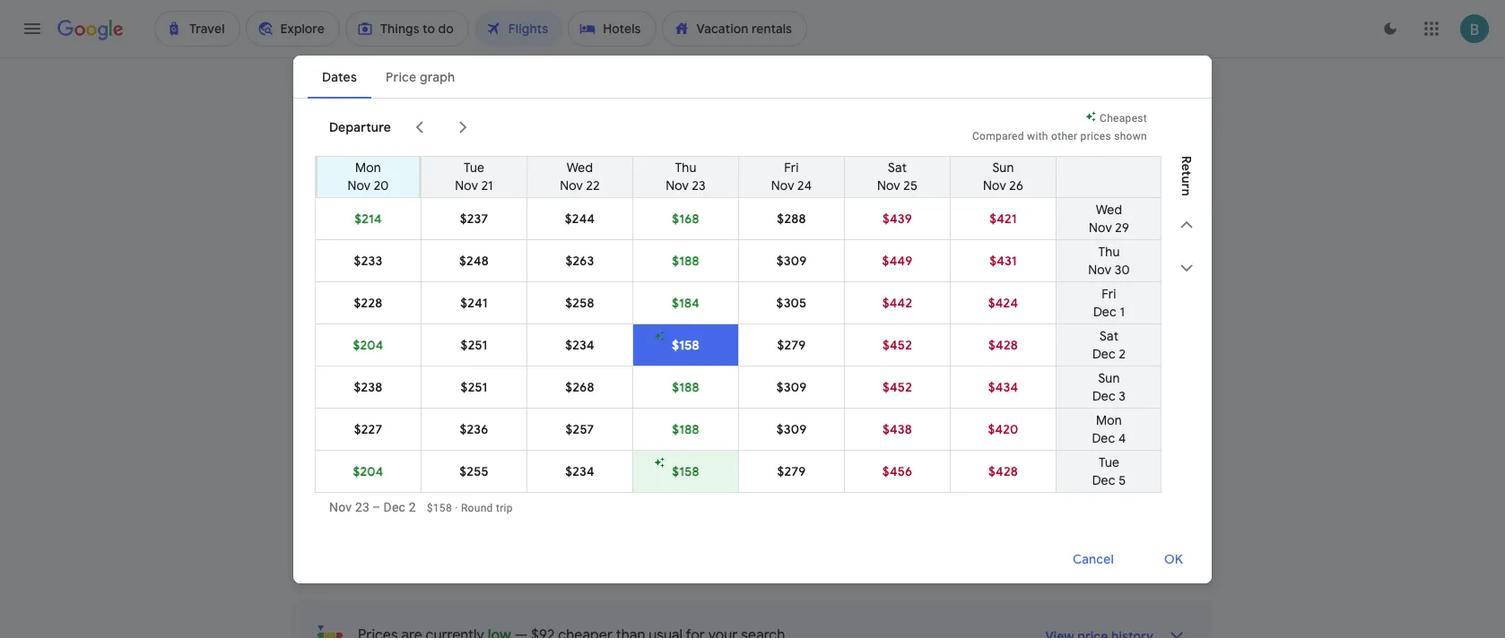 Task type: locate. For each thing, give the bounding box(es) containing it.
1 vertical spatial $234 button
[[528, 451, 633, 492]]

lax inside 5 hr 27 min lax – bos
[[644, 407, 664, 420]]

2 $251 button from the top
[[422, 366, 527, 408]]

0 vertical spatial 5
[[644, 386, 652, 404]]

thu inside thu nov 23
[[675, 159, 697, 175]]

$204 down $227 button
[[353, 463, 384, 480]]

sat up 25
[[888, 159, 907, 175]]

$233
[[354, 253, 383, 269]]

5 inside wed nov 29 thu nov 30 fri dec 1 sat dec 2 sun dec 3 mon dec 4 tue dec 5
[[1119, 472, 1126, 489]]

2 and from the left
[[854, 340, 873, 353]]

and
[[410, 340, 429, 353], [854, 340, 873, 353]]

1 down the 30
[[1120, 304, 1125, 320]]

1 $309 button from the top
[[739, 240, 844, 281]]

fri down the 30
[[1102, 286, 1117, 302]]

nov left 26
[[983, 177, 1006, 193]]

round left ok
[[1091, 543, 1120, 555]]

1 vertical spatial $234
[[565, 463, 595, 480]]

1 vertical spatial round trip
[[1091, 476, 1139, 488]]

1 horizontal spatial 23 – dec
[[455, 262, 505, 278]]

0 vertical spatial $234
[[565, 337, 595, 353]]

kg right 393
[[913, 453, 929, 471]]

2 $188 from the top
[[672, 379, 700, 395]]

$188 down +
[[672, 379, 700, 395]]

prices up $228 button
[[360, 262, 397, 278]]

bag
[[876, 340, 894, 353]]

0 vertical spatial lax
[[644, 407, 664, 420]]

$452 up avg
[[883, 379, 912, 395]]

0 vertical spatial prices
[[1081, 130, 1112, 142]]

bos inside 5 hr 31 min lax – bos
[[671, 475, 692, 487]]

round
[[461, 502, 493, 515]]

wed inside wed nov 29 thu nov 30 fri dec 1 sat dec 2 sun dec 3 mon dec 4 tue dec 5
[[1096, 201, 1123, 218]]

$439 button
[[845, 198, 950, 239]]

1 horizontal spatial prices
[[1081, 130, 1112, 142]]

nov left 20
[[348, 177, 371, 193]]

fees right +
[[683, 340, 705, 353]]

emissions right +11%
[[916, 475, 967, 487]]

$168 button
[[633, 198, 738, 239]]

$188 button up $184 button
[[633, 240, 738, 281]]

2 $251 from the top
[[461, 379, 488, 395]]

$255 button
[[422, 451, 527, 492]]

1 vertical spatial $251 button
[[422, 366, 527, 408]]

1 horizontal spatial mon
[[1096, 412, 1122, 428]]

1 horizontal spatial nov 23 – dec 2
[[428, 262, 515, 278]]

hr inside 5 hr 27 min lax – bos
[[655, 386, 669, 404]]

1 vertical spatial 23 – dec
[[355, 500, 406, 515]]

0 vertical spatial $204
[[353, 337, 384, 353]]

dec right assistance
[[1093, 346, 1116, 362]]

$279 for first $279 button from the bottom
[[777, 463, 806, 480]]

sun inside sun nov 26
[[993, 159, 1014, 175]]

$251 for 2nd '$251' button from the top of the page
[[461, 379, 488, 395]]

$236 button
[[422, 409, 527, 450]]

1 vertical spatial 1
[[1120, 304, 1125, 320]]

assistance
[[1034, 340, 1089, 353]]

0 horizontal spatial sat
[[888, 159, 907, 175]]

$438
[[883, 421, 912, 437]]

1 vertical spatial $452 button
[[845, 366, 950, 408]]

fri up '24'
[[784, 159, 799, 175]]

1 $452 from the top
[[883, 337, 912, 353]]

sun up 3
[[1099, 370, 1120, 386]]

$279 button
[[739, 324, 844, 366], [739, 451, 844, 492]]

–
[[664, 407, 671, 420], [664, 475, 671, 487]]

5 inside 5 hr 27 min lax – bos
[[644, 386, 652, 404]]

$188 down 5 hr 27 min lax – bos
[[672, 421, 700, 437]]

bos down the 31
[[671, 475, 692, 487]]

2 vertical spatial $188
[[672, 421, 700, 437]]

bos down 27
[[671, 407, 692, 420]]

1 vertical spatial mon
[[1096, 412, 1122, 428]]

for
[[708, 340, 722, 353]]

$438 button
[[845, 409, 950, 450]]

0 vertical spatial tue
[[464, 159, 485, 175]]

$279
[[777, 337, 806, 353], [777, 463, 806, 480]]

emissions
[[828, 186, 887, 202]]

hr for 27
[[655, 386, 669, 404]]

thu inside wed nov 29 thu nov 30 fri dec 1 sat dec 2 sun dec 3 mon dec 4 tue dec 5
[[1099, 244, 1120, 260]]

$452 left may
[[883, 337, 912, 353]]

1 $204 from the top
[[353, 337, 384, 353]]

0 horizontal spatial tue
[[464, 159, 485, 175]]

$188 button up the 31
[[633, 409, 738, 450]]

2 nonstop flight. element from the top
[[760, 453, 816, 474]]

1 vertical spatial $452
[[883, 379, 912, 395]]

prices include required taxes + fees for 1 adult. optional charges and bag fees may apply. passenger assistance
[[526, 340, 1089, 353]]

1 nonstop flight. element from the top
[[760, 386, 816, 406]]

price inside button
[[1126, 260, 1156, 276]]

2 $234 from the top
[[565, 463, 595, 480]]

round down $174
[[1091, 476, 1120, 488]]

5 left 27
[[644, 386, 652, 404]]

none search field containing all filters
[[293, 83, 1212, 238]]

1 vertical spatial min
[[689, 453, 713, 471]]

0 vertical spatial $309 button
[[739, 240, 844, 281]]

0 vertical spatial round
[[1091, 408, 1120, 421]]

2
[[508, 262, 515, 278], [1119, 346, 1126, 362], [956, 391, 962, 407], [409, 500, 416, 515]]

0 horizontal spatial nov 23 – dec 2
[[329, 500, 416, 515]]

this price for this flight doesn't include overhead bin access. if you need a carry-on bag, use the bags filter to update prices. image
[[1087, 384, 1109, 405], [1088, 451, 1110, 472]]

344
[[886, 386, 911, 404]]

1 nonstop from the top
[[760, 386, 816, 404]]

mon up 20
[[355, 159, 381, 175]]

nov inside tue nov 21
[[455, 177, 478, 193]]

0 horizontal spatial price
[[665, 186, 696, 202]]

1 vertical spatial $309
[[777, 379, 807, 395]]

nov for sat nov 25
[[877, 177, 901, 193]]

1 $204 button from the top
[[316, 324, 421, 366]]

1 horizontal spatial fees
[[897, 340, 919, 353]]

nov
[[348, 177, 371, 193], [455, 177, 478, 193], [560, 177, 583, 193], [666, 177, 689, 193], [771, 177, 795, 193], [877, 177, 901, 193], [983, 177, 1006, 193], [1089, 219, 1112, 236], [428, 262, 452, 278], [1089, 262, 1112, 278], [329, 500, 352, 515]]

$251
[[461, 337, 488, 353], [461, 379, 488, 395]]

0 vertical spatial $279
[[777, 337, 806, 353]]

$184
[[672, 295, 700, 311]]

jetblue
[[377, 407, 415, 420]]

nonstop
[[760, 386, 816, 404], [760, 453, 816, 471]]

1 vertical spatial round
[[1091, 476, 1120, 488]]

round for $174
[[1091, 476, 1120, 488]]

$188 button down +
[[633, 366, 738, 408]]

co for 393
[[932, 453, 954, 471]]

0 horizontal spatial fri
[[784, 159, 799, 175]]

departing
[[335, 312, 417, 335]]

price graph
[[1126, 260, 1194, 276]]

nonstop flight. element
[[760, 386, 816, 406], [760, 453, 816, 474]]

min for 5 hr 27 min
[[691, 386, 715, 404]]

round
[[1091, 408, 1120, 421], [1091, 476, 1120, 488], [1091, 543, 1120, 555]]

– down the total duration 5 hr 31 min. "element"
[[664, 475, 671, 487]]

wed up 29
[[1096, 201, 1123, 218]]

1 horizontal spatial sat
[[1100, 328, 1119, 344]]

nov left 25
[[877, 177, 901, 193]]

times
[[744, 186, 779, 202]]

co inside '393 kg co +11% emissions'
[[932, 453, 954, 471]]

1 vertical spatial $251
[[461, 379, 488, 395]]

1 horizontal spatial and
[[854, 340, 873, 353]]

23 – dec up $241 at top
[[455, 262, 505, 278]]

0 vertical spatial $188 button
[[633, 240, 738, 281]]

$428 up $434 button
[[989, 337, 1018, 353]]

2 $452 from the top
[[883, 379, 912, 395]]

2 $428 button from the top
[[951, 451, 1056, 492]]

$184 button
[[633, 282, 738, 323]]

price inside popup button
[[665, 186, 696, 202]]

nov inside mon nov 20
[[348, 177, 371, 193]]

optional
[[766, 340, 808, 353]]

0 vertical spatial nonstop
[[760, 386, 816, 404]]

0 vertical spatial $279 button
[[739, 324, 844, 366]]

23 – dec
[[455, 262, 505, 278], [355, 500, 406, 515]]

this price for this flight doesn't include overhead bin access. if you need a carry-on bag, use the bags filter to update prices. image for $174
[[1088, 451, 1110, 472]]

2 vertical spatial $309
[[777, 421, 807, 437]]

5:06 pm
[[445, 453, 498, 471]]

$204 down departing
[[353, 337, 384, 353]]

$257 button
[[528, 409, 633, 450]]

1 horizontal spatial wed
[[1096, 201, 1123, 218]]

1 lax from the top
[[644, 407, 664, 420]]

nov inside sat nov 25
[[877, 177, 901, 193]]

5
[[644, 386, 652, 404], [644, 453, 652, 471], [1119, 472, 1126, 489]]

1 fees from the left
[[683, 340, 705, 353]]

leaves los angeles international airport at 1:30 pm on thursday, november 23 and arrives at boston logan international airport at 9:57 pm on thursday, november 23. element
[[377, 386, 494, 404]]

fri inside fri nov 24
[[784, 159, 799, 175]]

Departure time: 8:35 AM. text field
[[377, 453, 429, 471]]

grid
[[1033, 260, 1057, 276]]

0 horizontal spatial thu
[[675, 159, 697, 175]]

393
[[886, 453, 909, 471]]

min right the 31
[[689, 453, 713, 471]]

fees
[[683, 340, 705, 353], [897, 340, 919, 353]]

and left bag
[[854, 340, 873, 353]]

dec down $174
[[1092, 472, 1116, 489]]

$251 button down $241 at top
[[422, 324, 527, 366]]

$234 button
[[528, 324, 633, 366], [528, 451, 633, 492]]

None search field
[[293, 83, 1212, 238]]

2 round from the top
[[1091, 476, 1120, 488]]

1 right for
[[725, 340, 731, 353]]

co inside 344 kg co 2 avg emissions
[[933, 386, 956, 404]]

dates
[[619, 262, 653, 278]]

price for price graph
[[1126, 260, 1156, 276]]

min inside 5 hr 27 min lax – bos
[[691, 386, 715, 404]]

hr inside 5 hr 31 min lax – bos
[[655, 453, 669, 471]]

nov inside fri nov 24
[[771, 177, 795, 193]]

$158 button down $184
[[633, 324, 738, 366]]

0 vertical spatial nonstop flight. element
[[760, 386, 816, 406]]

– inside 5 hr 31 min lax – bos
[[664, 475, 671, 487]]

min right 27
[[691, 386, 715, 404]]

wed inside wed nov 22
[[567, 159, 593, 175]]

$234 down $257
[[565, 463, 595, 480]]

date grid
[[1001, 260, 1057, 276]]

$442 button
[[845, 282, 950, 323]]

1 horizontal spatial price
[[1126, 260, 1156, 276]]

wed for 29
[[1096, 201, 1123, 218]]

1 vertical spatial bos
[[671, 475, 692, 487]]

hr left the 31
[[655, 453, 669, 471]]

$234 for 1st $234 button from the bottom
[[565, 463, 595, 480]]

price up $168
[[665, 186, 696, 202]]

1 vertical spatial $279
[[777, 463, 806, 480]]

dec
[[1094, 304, 1117, 320], [1093, 346, 1116, 362], [1093, 388, 1116, 404], [1092, 430, 1116, 446], [1092, 472, 1116, 489]]

nov left '24'
[[771, 177, 795, 193]]

$279 for 2nd $279 button from the bottom of the page
[[777, 337, 806, 353]]

2 left sort
[[1119, 346, 1126, 362]]

sun up 26
[[993, 159, 1014, 175]]

2 $204 button from the top
[[316, 451, 421, 492]]

$188 button
[[633, 240, 738, 281], [633, 366, 738, 408], [633, 409, 738, 450]]

kg right 344
[[914, 386, 930, 404]]

tue up 21
[[464, 159, 485, 175]]

5 for 5 hr 31 min
[[644, 453, 652, 471]]

$234 button down $257
[[528, 451, 633, 492]]

1 vertical spatial $428 button
[[951, 451, 1056, 492]]

2 $158 button from the top
[[633, 451, 738, 492]]

1 horizontal spatial 1
[[725, 340, 731, 353]]

3 $188 from the top
[[672, 421, 700, 437]]

– down total duration 5 hr 27 min. element at the bottom
[[664, 407, 671, 420]]

trip down 174 us dollars text box
[[1123, 476, 1139, 488]]

0 horizontal spatial mon
[[355, 159, 381, 175]]

5 left the 31
[[644, 453, 652, 471]]

airports
[[1008, 186, 1055, 202]]

t
[[1179, 171, 1195, 176]]

158 us dollars text field up 4
[[1109, 386, 1139, 404]]

0 vertical spatial price
[[665, 186, 696, 202]]

0 vertical spatial $251
[[461, 337, 488, 353]]

2 left $434
[[956, 391, 962, 407]]

1 – from the top
[[664, 407, 671, 420]]

prices right other
[[1081, 130, 1112, 142]]

flights
[[421, 312, 473, 335]]

sun
[[993, 159, 1014, 175], [1099, 370, 1120, 386]]

nov inside thu nov 23
[[666, 177, 689, 193]]

0 vertical spatial min
[[691, 386, 715, 404]]

0 horizontal spatial 158 us dollars text field
[[427, 502, 452, 515]]

trip down 3
[[1123, 408, 1139, 421]]

$268 button
[[528, 366, 633, 408]]

2 horizontal spatial 1
[[1120, 304, 1125, 320]]

2 vertical spatial $188 button
[[633, 409, 738, 450]]

bos for 27
[[671, 407, 692, 420]]

2 $279 from the top
[[777, 463, 806, 480]]

0 vertical spatial wed
[[567, 159, 593, 175]]

round trip down 3
[[1091, 408, 1139, 421]]

$237
[[460, 210, 488, 227]]

1 $452 button from the top
[[845, 324, 950, 366]]

nov left the $248
[[428, 262, 452, 278]]

0 vertical spatial fri
[[784, 159, 799, 175]]

emissions right avg
[[908, 407, 959, 420]]

$428 button down $420 button
[[951, 451, 1056, 492]]

1 vertical spatial –
[[664, 475, 671, 487]]

1 vertical spatial co
[[932, 453, 954, 471]]

5 hr 27 min lax – bos
[[644, 386, 715, 420]]

best departing flights main content
[[293, 252, 1212, 639]]

nov left 23
[[666, 177, 689, 193]]

min inside 5 hr 31 min lax – bos
[[689, 453, 713, 471]]

0 vertical spatial $428 button
[[951, 324, 1056, 366]]

1 $234 from the top
[[565, 337, 595, 353]]

2 nonstop from the top
[[760, 453, 816, 471]]

airlines button
[[484, 179, 570, 208]]

1 vertical spatial wed
[[1096, 201, 1123, 218]]

1 vertical spatial hr
[[655, 453, 669, 471]]

23 – dec down united
[[355, 500, 406, 515]]

fees right bag
[[897, 340, 919, 353]]

2 – from the top
[[664, 475, 671, 487]]

nov for mon nov 20
[[348, 177, 371, 193]]

0 vertical spatial kg
[[914, 386, 930, 404]]

nov for thu nov 23
[[666, 177, 689, 193]]

2 $428 from the top
[[989, 463, 1018, 480]]

0 horizontal spatial fees
[[683, 340, 705, 353]]

sat inside wed nov 29 thu nov 30 fri dec 1 sat dec 2 sun dec 3 mon dec 4 tue dec 5
[[1100, 328, 1119, 344]]

scroll right image
[[452, 116, 474, 138]]

1 vertical spatial sat
[[1100, 328, 1119, 344]]

1 vertical spatial lax
[[644, 475, 664, 487]]

0 vertical spatial 1
[[452, 92, 460, 106]]

Arrival time: 9:57 PM. text field
[[443, 386, 494, 404]]

lax inside 5 hr 31 min lax – bos
[[644, 475, 664, 487]]

3 $188 button from the top
[[633, 409, 738, 450]]

2 vertical spatial round
[[1091, 543, 1120, 555]]

$251 for second '$251' button from the bottom of the page
[[461, 337, 488, 353]]

tue inside tue nov 21
[[464, 159, 485, 175]]

nov inside the find the best price region
[[428, 262, 452, 278]]

1 round trip from the top
[[1091, 408, 1139, 421]]

nov left the 30
[[1089, 262, 1112, 278]]

1 vertical spatial emissions
[[916, 475, 967, 487]]

round trip down $174
[[1091, 476, 1139, 488]]

1 vertical spatial $309 button
[[739, 366, 844, 408]]

sat inside sat nov 25
[[888, 159, 907, 175]]

1 hr from the top
[[655, 386, 669, 404]]

$188 up $184 button
[[672, 253, 700, 269]]

Return text field
[[1073, 123, 1156, 171]]

1 $428 button from the top
[[951, 324, 1056, 366]]

sun inside wed nov 29 thu nov 30 fri dec 1 sat dec 2 sun dec 3 mon dec 4 tue dec 5
[[1099, 370, 1120, 386]]

1 vertical spatial $188 button
[[633, 366, 738, 408]]

2 fees from the left
[[897, 340, 919, 353]]

dec left 3
[[1093, 388, 1116, 404]]

nov left 29
[[1089, 219, 1112, 236]]

2 left track prices from los angeles to boston departing 2023-11-23 and returning 2023-12-02 'icon'
[[508, 262, 515, 278]]

1 vertical spatial prices
[[360, 262, 397, 278]]

$188
[[672, 253, 700, 269], [672, 379, 700, 395], [672, 421, 700, 437]]

$234 right prices
[[565, 337, 595, 353]]

1 inside popup button
[[452, 92, 460, 106]]

co right 344
[[933, 386, 956, 404]]

n
[[1179, 189, 1195, 196]]

thu up 23
[[675, 159, 697, 175]]

total duration 5 hr 27 min. element
[[644, 386, 760, 406]]

0 vertical spatial $158 button
[[633, 324, 738, 366]]

lax down the total duration 5 hr 31 min. "element"
[[644, 475, 664, 487]]

1 round from the top
[[1091, 408, 1120, 421]]

158 us dollars text field left ·
[[427, 502, 452, 515]]

5 down $174
[[1119, 472, 1126, 489]]

0 vertical spatial hr
[[655, 386, 669, 404]]

1 vertical spatial kg
[[913, 453, 929, 471]]

0 horizontal spatial sun
[[993, 159, 1014, 175]]

$258 button
[[528, 282, 633, 323]]

0 vertical spatial 23 – dec
[[455, 262, 505, 278]]

0 vertical spatial nov 23 – dec 2
[[428, 262, 515, 278]]

nov left 21
[[455, 177, 478, 193]]

$452 button down bag fees button
[[845, 366, 950, 408]]

price left graph
[[1126, 260, 1156, 276]]

1 horizontal spatial sun
[[1099, 370, 1120, 386]]

wed down the swap origin and destination. image
[[567, 159, 593, 175]]

0 vertical spatial $309
[[777, 253, 807, 269]]

mon
[[355, 159, 381, 175], [1096, 412, 1122, 428]]

$204
[[353, 337, 384, 353], [353, 463, 384, 480]]

1 up the scroll right image
[[452, 92, 460, 106]]

1 $188 from the top
[[672, 253, 700, 269]]

united
[[377, 475, 409, 487]]

$431 button
[[951, 240, 1056, 281]]

0 horizontal spatial wed
[[567, 159, 593, 175]]

bos inside 5 hr 27 min lax – bos
[[671, 407, 692, 420]]

1 vertical spatial this price for this flight doesn't include overhead bin access. if you need a carry-on bag, use the bags filter to update prices. image
[[1088, 451, 1110, 472]]

fri inside wed nov 29 thu nov 30 fri dec 1 sat dec 2 sun dec 3 mon dec 4 tue dec 5
[[1102, 286, 1117, 302]]

tue down 4
[[1099, 454, 1120, 471]]

$428
[[989, 337, 1018, 353], [989, 463, 1018, 480]]

any
[[593, 262, 616, 278]]

0 vertical spatial $428
[[989, 337, 1018, 353]]

5 inside 5 hr 31 min lax – bos
[[644, 453, 652, 471]]

round trip left ok
[[1091, 543, 1139, 555]]

stops
[[412, 186, 446, 202]]

1 $279 from the top
[[777, 337, 806, 353]]

Departure text field
[[921, 123, 1004, 171]]

$251 down "convenience"
[[461, 379, 488, 395]]

0 vertical spatial mon
[[355, 159, 381, 175]]

$238 button
[[316, 366, 421, 408]]

$234 button down $258 'button'
[[528, 324, 633, 366]]

round for $158
[[1091, 408, 1120, 421]]

scroll left image
[[409, 116, 431, 138]]

2 bos from the top
[[671, 475, 692, 487]]

nov inside sun nov 26
[[983, 177, 1006, 193]]

wed nov 29 thu nov 30 fri dec 1 sat dec 2 sun dec 3 mon dec 4 tue dec 5
[[1089, 201, 1130, 489]]

0 vertical spatial $188
[[672, 253, 700, 269]]

trip right cancel at bottom
[[1123, 543, 1139, 555]]

leaves los angeles international airport at 8:35 am on thursday, november 23 and arrives at boston logan international airport at 5:06 pm on thursday, november 23. element
[[377, 453, 498, 471]]

0 vertical spatial 158 us dollars text field
[[1109, 386, 1139, 404]]

1 bos from the top
[[671, 407, 692, 420]]

nov for wed nov 22
[[560, 177, 583, 193]]

1 horizontal spatial fri
[[1102, 286, 1117, 302]]

1 and from the left
[[410, 340, 429, 353]]

2 $279 button from the top
[[739, 451, 844, 492]]

kg inside 344 kg co 2 avg emissions
[[914, 386, 930, 404]]

$251 down flights
[[461, 337, 488, 353]]

1 vertical spatial fri
[[1102, 286, 1117, 302]]

lax for 5 hr 31 min
[[644, 475, 664, 487]]

$227
[[354, 421, 382, 437]]

kg for 393
[[913, 453, 929, 471]]

1 horizontal spatial tue
[[1099, 454, 1120, 471]]

3
[[1119, 388, 1126, 404]]

$251 button up the $236 button
[[422, 366, 527, 408]]

22
[[586, 177, 600, 193]]

1 horizontal spatial thu
[[1099, 244, 1120, 260]]

0 vertical spatial $204 button
[[316, 324, 421, 366]]

nov left 22
[[560, 177, 583, 193]]

1 $188 button from the top
[[633, 240, 738, 281]]

0 horizontal spatial and
[[410, 340, 429, 353]]

$428 down $420 button
[[989, 463, 1018, 480]]

round trip for $158
[[1091, 408, 1139, 421]]

nov inside wed nov 22
[[560, 177, 583, 193]]

dec down the 30
[[1094, 304, 1117, 320]]

0 vertical spatial sat
[[888, 159, 907, 175]]

1 vertical spatial 5
[[644, 453, 652, 471]]

on
[[367, 340, 380, 353]]

1 $251 from the top
[[461, 337, 488, 353]]

kg inside '393 kg co +11% emissions'
[[913, 453, 929, 471]]

round down 3
[[1091, 408, 1120, 421]]

nov 23 – dec 2 inside the find the best price region
[[428, 262, 515, 278]]

0 vertical spatial $234 button
[[528, 324, 633, 366]]

hr left 27
[[655, 386, 669, 404]]

departure
[[329, 119, 391, 135]]

sat left sort
[[1100, 328, 1119, 344]]

– inside 5 hr 27 min lax – bos
[[664, 407, 671, 420]]

price graph button
[[1079, 252, 1208, 284]]

$258
[[565, 295, 595, 311]]

nov 23 – dec 2 down united
[[329, 500, 416, 515]]

round trip
[[1091, 408, 1139, 421], [1091, 476, 1139, 488], [1091, 543, 1139, 555]]

$188 for 2nd $188 button from the bottom
[[672, 379, 700, 395]]

2 hr from the top
[[655, 453, 669, 471]]

nonstop flight. element for 5 hr 27 min
[[760, 386, 816, 406]]

2 round trip from the top
[[1091, 476, 1139, 488]]

$241 button
[[422, 282, 527, 323]]

mon inside wed nov 29 thu nov 30 fri dec 1 sat dec 2 sun dec 3 mon dec 4 tue dec 5
[[1096, 412, 1122, 428]]

co right 393
[[932, 453, 954, 471]]

$420
[[988, 421, 1019, 437]]

158 US dollars text field
[[1109, 386, 1139, 404], [427, 502, 452, 515]]

$255
[[460, 463, 489, 480]]

0 vertical spatial –
[[664, 407, 671, 420]]

1 vertical spatial $188
[[672, 379, 700, 395]]

airlines
[[494, 186, 539, 202]]

0 vertical spatial $452 button
[[845, 324, 950, 366]]

2 lax from the top
[[644, 475, 664, 487]]

0 vertical spatial thu
[[675, 159, 697, 175]]

min
[[691, 386, 715, 404], [689, 453, 713, 471]]

$428 button up $434 button
[[951, 324, 1056, 366]]

prices
[[526, 340, 557, 353]]

1 button
[[420, 83, 492, 115]]

1 vertical spatial $158 button
[[633, 451, 738, 492]]

$288
[[777, 210, 806, 227]]

$158 button down 5 hr 27 min lax – bos
[[633, 451, 738, 492]]

24
[[798, 177, 812, 193]]

$434 button
[[951, 366, 1056, 408]]



Task type: describe. For each thing, give the bounding box(es) containing it.
$421
[[990, 210, 1017, 227]]

track
[[324, 262, 357, 278]]

$234 for first $234 button from the top
[[565, 337, 595, 353]]

$449 button
[[845, 240, 950, 281]]

cancel button
[[1051, 538, 1136, 581]]

$424 button
[[951, 282, 1056, 323]]

nov for wed nov 29 thu nov 30 fri dec 1 sat dec 2 sun dec 3 mon dec 4 tue dec 5
[[1089, 219, 1112, 236]]

nonstop for 5 hr 31 min
[[760, 453, 816, 471]]

5 hr 31 min lax – bos
[[644, 453, 713, 487]]

0 horizontal spatial 23 – dec
[[355, 500, 406, 515]]

$442
[[883, 295, 913, 311]]

nov for tue nov 21
[[455, 177, 478, 193]]

1 $234 button from the top
[[528, 324, 633, 366]]

lax for 5 hr 27 min
[[644, 407, 664, 420]]

25
[[904, 177, 918, 193]]

– for 31
[[664, 475, 671, 487]]

ranked
[[293, 340, 331, 353]]

$233 button
[[316, 240, 421, 281]]

31
[[672, 453, 685, 471]]

sort by:
[[1137, 337, 1183, 353]]

$268
[[566, 379, 595, 395]]

taxes
[[644, 340, 671, 353]]

– for 27
[[664, 407, 671, 420]]

nonstop for 5 hr 27 min
[[760, 386, 816, 404]]

best
[[293, 312, 331, 335]]

$257
[[566, 421, 594, 437]]

scroll up image
[[1176, 214, 1198, 236]]

fri nov 24
[[771, 159, 812, 193]]

2 inside the find the best price region
[[508, 262, 515, 278]]

26
[[1010, 177, 1024, 193]]

1 horizontal spatial 158 us dollars text field
[[1109, 386, 1139, 404]]

$244 button
[[528, 198, 633, 239]]

track prices from los angeles to boston departing 2023-11-23 and returning 2023-12-02 image
[[524, 262, 556, 274]]

1 $309 from the top
[[777, 253, 807, 269]]

kg for 344
[[914, 386, 930, 404]]

min for 5 hr 31 min
[[689, 453, 713, 471]]

21
[[481, 177, 493, 193]]

Arrival time: 5:06 PM. text field
[[445, 453, 498, 471]]

$158 right taxes
[[672, 337, 700, 353]]

$227 button
[[316, 409, 421, 450]]

$263 button
[[528, 240, 633, 281]]

2 $309 button from the top
[[739, 366, 844, 408]]

round trip for $174
[[1091, 476, 1139, 488]]

based
[[333, 340, 364, 353]]

2 down united
[[409, 500, 416, 515]]

$420 button
[[951, 409, 1056, 450]]

date grid button
[[955, 252, 1071, 284]]

charges
[[811, 340, 851, 353]]

1 $251 button from the top
[[422, 324, 527, 366]]

price
[[383, 340, 408, 353]]

nov down $227 button
[[329, 500, 352, 515]]

1 inside best departing flights main content
[[725, 340, 731, 353]]

$237 button
[[422, 198, 527, 239]]

$214 button
[[316, 198, 421, 239]]

2 $188 button from the top
[[633, 366, 738, 408]]

e
[[1179, 163, 1195, 171]]

5 for 5 hr 27 min
[[644, 386, 652, 404]]

23
[[692, 177, 706, 193]]

$449
[[882, 253, 913, 269]]

3 round trip from the top
[[1091, 543, 1139, 555]]

swap origin and destination. image
[[568, 136, 589, 158]]

tue inside wed nov 29 thu nov 30 fri dec 1 sat dec 2 sun dec 3 mon dec 4 tue dec 5
[[1099, 454, 1120, 471]]

$288 button
[[739, 198, 844, 239]]

1 $279 button from the top
[[739, 324, 844, 366]]

$158 down 5 hr 27 min lax – bos
[[672, 463, 700, 480]]

$434
[[988, 379, 1019, 395]]

nov for sun nov 26
[[983, 177, 1006, 193]]

Departure time: 1:30 PM. text field
[[377, 386, 427, 404]]

$158 left ·
[[427, 502, 452, 515]]

connecting airports button
[[924, 179, 1086, 208]]

$158 inside best departing flights main content
[[1109, 386, 1139, 404]]

$228
[[354, 295, 383, 311]]

ok
[[1164, 552, 1183, 568]]

dec left 4
[[1092, 430, 1116, 446]]

bags button
[[577, 179, 647, 208]]

$188 for 1st $188 button from the top
[[672, 253, 700, 269]]

may
[[922, 340, 943, 353]]

1 inside wed nov 29 thu nov 30 fri dec 1 sat dec 2 sun dec 3 mon dec 4 tue dec 5
[[1120, 304, 1125, 320]]

wed for 22
[[567, 159, 593, 175]]

trip right round at left
[[496, 502, 513, 515]]

this price for this flight doesn't include overhead bin access. if you need a carry-on bag, use the bags filter to update prices. image for $158
[[1087, 384, 1109, 405]]

$241
[[460, 295, 488, 311]]

all
[[327, 186, 343, 202]]

$236
[[460, 421, 489, 437]]

$421 button
[[951, 198, 1056, 239]]

u
[[1179, 176, 1195, 183]]

price for price
[[665, 186, 696, 202]]

2 $309 from the top
[[777, 379, 807, 395]]

mon inside mon nov 20
[[355, 159, 381, 175]]

174 US dollars text field
[[1110, 453, 1139, 471]]

adult.
[[734, 340, 763, 353]]

3 round from the top
[[1091, 543, 1120, 555]]

price button
[[654, 179, 726, 208]]

+11%
[[886, 475, 913, 487]]

2 $234 button from the top
[[528, 451, 633, 492]]

compared
[[972, 130, 1024, 142]]

$244
[[565, 210, 595, 227]]

passenger
[[978, 340, 1032, 353]]

$431
[[990, 253, 1017, 269]]

1 $158 button from the top
[[633, 324, 738, 366]]

best departing flights
[[293, 312, 473, 335]]

emissions inside '393 kg co +11% emissions'
[[916, 475, 967, 487]]

nonstop flight. element for 5 hr 31 min
[[760, 453, 816, 474]]

bags
[[588, 186, 617, 202]]

$174
[[1110, 453, 1139, 471]]

apply.
[[946, 340, 975, 353]]

all filters button
[[293, 179, 394, 208]]

hr for 31
[[655, 453, 669, 471]]

2 $204 from the top
[[353, 463, 384, 480]]

co for 344
[[933, 386, 956, 404]]

2 inside 344 kg co 2 avg emissions
[[956, 391, 962, 407]]

+
[[674, 340, 680, 353]]

prices inside the find the best price region
[[360, 262, 397, 278]]

$188 for 1st $188 button from the bottom of the page
[[672, 421, 700, 437]]

total duration 5 hr 31 min. element
[[644, 453, 760, 474]]

1 vertical spatial 158 us dollars text field
[[427, 502, 452, 515]]

30
[[1115, 262, 1130, 278]]

wed nov 22
[[560, 159, 600, 193]]

2 inside wed nov 29 thu nov 30 fri dec 1 sat dec 2 sun dec 3 mon dec 4 tue dec 5
[[1119, 346, 1126, 362]]

other
[[1052, 130, 1078, 142]]

1 $428 from the top
[[989, 337, 1018, 353]]

avg
[[886, 407, 905, 420]]

scroll down image
[[1176, 257, 1198, 279]]

$214
[[355, 210, 382, 227]]

2 $452 button from the top
[[845, 366, 950, 408]]

stops button
[[402, 179, 476, 208]]

r
[[1179, 156, 1195, 163]]

bos for 31
[[671, 475, 692, 487]]

nov for fri nov 24
[[771, 177, 795, 193]]

$248 button
[[422, 240, 527, 281]]

find the best price region
[[293, 252, 1212, 299]]

393 kg co +11% emissions
[[886, 453, 967, 487]]

compared with other prices shown
[[972, 130, 1147, 142]]

ranked based on price and convenience
[[293, 340, 495, 353]]

sun nov 26
[[983, 159, 1024, 193]]

20
[[374, 177, 389, 193]]

1:30 pm
[[377, 386, 427, 404]]

any dates
[[593, 262, 653, 278]]

emissions inside 344 kg co 2 avg emissions
[[908, 407, 959, 420]]

date
[[1001, 260, 1030, 276]]

23 – dec inside the find the best price region
[[455, 262, 505, 278]]

3 $309 button from the top
[[739, 409, 844, 450]]

3 $309 from the top
[[777, 421, 807, 437]]

include
[[560, 340, 597, 353]]



Task type: vqa. For each thing, say whether or not it's contained in the screenshot.


